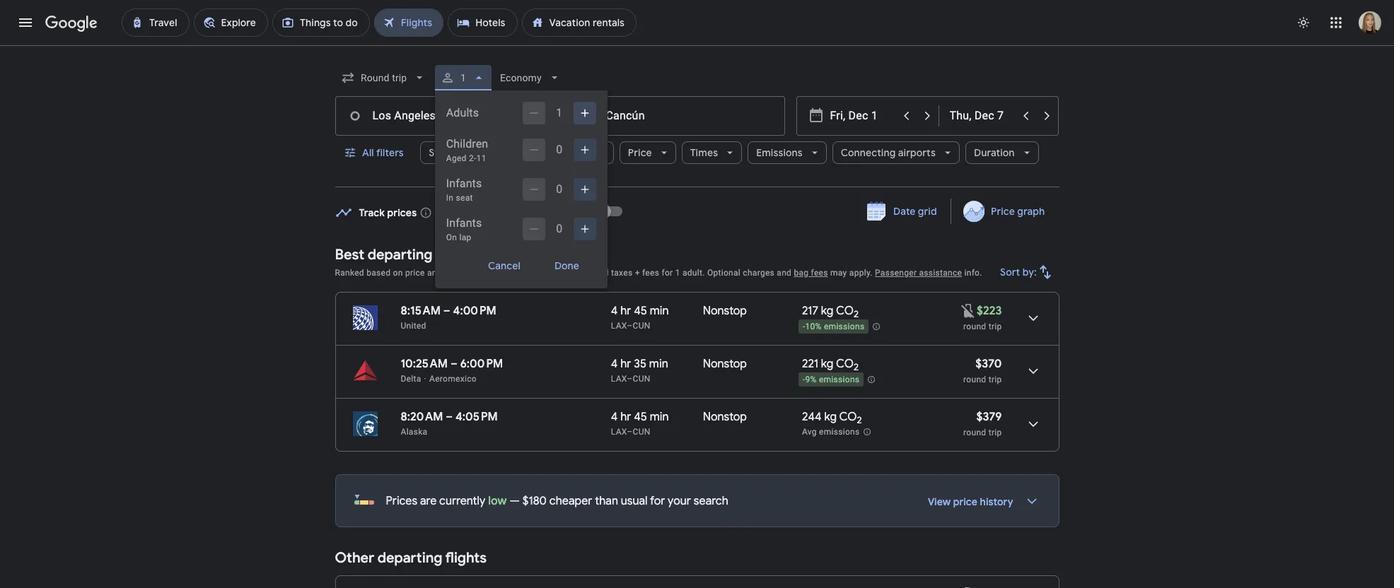 Task type: locate. For each thing, give the bounding box(es) containing it.
date grid button
[[857, 199, 949, 224]]

departing
[[368, 246, 433, 264], [378, 550, 443, 568]]

1 - from the top
[[803, 322, 806, 332]]

1 horizontal spatial and
[[777, 268, 792, 278]]

45 down 4 hr 35 min lax – cun
[[634, 410, 648, 425]]

round down 379 us dollars text field
[[964, 428, 987, 438]]

and down best departing flights
[[427, 268, 442, 278]]

 image
[[424, 374, 427, 384]]

3 trip from the top
[[989, 428, 1003, 438]]

0 left the bags
[[556, 143, 563, 156]]

8:15 am
[[401, 304, 441, 318]]

co for 221
[[837, 357, 854, 372]]

2 vertical spatial min
[[650, 410, 669, 425]]

1 total duration 4 hr 45 min. element from the top
[[611, 304, 703, 321]]

any
[[543, 206, 562, 219]]

min down 4 hr 35 min lax – cun
[[650, 410, 669, 425]]

price right on
[[405, 268, 425, 278]]

1 – 7
[[462, 206, 482, 219]]

1 vertical spatial infants
[[446, 217, 482, 230]]

$379
[[977, 410, 1003, 425]]

1 vertical spatial hr
[[621, 357, 632, 372]]

2 inside 221 kg co 2
[[854, 362, 859, 374]]

0 vertical spatial trip
[[989, 322, 1003, 332]]

for left the your
[[650, 495, 666, 509]]

45 for 4:05 pm
[[634, 410, 648, 425]]

on
[[446, 233, 457, 243]]

avg
[[803, 428, 817, 438]]

2 vertical spatial cun
[[633, 427, 651, 437]]

1 vertical spatial 1
[[556, 106, 563, 120]]

track
[[359, 206, 385, 219]]

trip inside "$379 round trip"
[[989, 428, 1003, 438]]

2 cun from the top
[[633, 374, 651, 384]]

co inside 217 kg co 2
[[837, 304, 854, 318]]

1 vertical spatial kg
[[822, 357, 834, 372]]

11
[[477, 154, 487, 163]]

min up total duration 4 hr 35 min. "element" on the bottom
[[650, 304, 669, 318]]

0 vertical spatial nonstop
[[703, 304, 747, 318]]

emissions
[[757, 147, 803, 159]]

2 vertical spatial trip
[[989, 428, 1003, 438]]

hr left 35
[[621, 357, 632, 372]]

emissions down 244 kg co 2
[[820, 428, 860, 438]]

0 horizontal spatial price
[[405, 268, 425, 278]]

1 vertical spatial round
[[964, 375, 987, 385]]

0 vertical spatial 4
[[611, 304, 618, 318]]

1 horizontal spatial price
[[992, 205, 1016, 218]]

1 45 from the top
[[634, 304, 648, 318]]

0 down any dates
[[556, 222, 563, 236]]

co for 244
[[840, 410, 857, 425]]

None text field
[[563, 96, 785, 136]]

None field
[[335, 65, 432, 91], [495, 65, 567, 91], [335, 65, 432, 91], [495, 65, 567, 91]]

– inside 8:15 am – 4:00 pm united
[[444, 304, 451, 318]]

number of passengers dialog
[[435, 91, 608, 289]]

4 left 35
[[611, 357, 618, 372]]

– down total duration 4 hr 35 min. "element" on the bottom
[[627, 374, 633, 384]]

price inside button
[[992, 205, 1016, 218]]

round for $370
[[964, 375, 987, 385]]

departing right other
[[378, 550, 443, 568]]

round inside $370 round trip
[[964, 375, 987, 385]]

prices include required taxes + fees for 1 adult. optional charges and bag fees may apply. passenger assistance
[[518, 268, 963, 278]]

Arrival time: 4:05 PM. text field
[[456, 410, 498, 425]]

0
[[556, 143, 563, 156], [556, 183, 563, 196], [556, 222, 563, 236]]

2 horizontal spatial 1
[[676, 268, 681, 278]]

nonstop for 221
[[703, 357, 747, 372]]

price left graph
[[992, 205, 1016, 218]]

price right the bags popup button
[[628, 147, 652, 159]]

2 up avg emissions
[[857, 415, 863, 427]]

1 vertical spatial 0
[[556, 183, 563, 196]]

cun
[[633, 321, 651, 331], [633, 374, 651, 384], [633, 427, 651, 437]]

total duration 4 hr 45 min. element down 4 hr 35 min lax – cun
[[611, 410, 703, 427]]

infants
[[446, 177, 482, 190], [446, 217, 482, 230]]

round
[[964, 322, 987, 332], [964, 375, 987, 385], [964, 428, 987, 438]]

1 left adult.
[[676, 268, 681, 278]]

0 horizontal spatial and
[[427, 268, 442, 278]]

1 up the bags popup button
[[556, 106, 563, 120]]

0 vertical spatial 4 hr 45 min lax – cun
[[611, 304, 669, 331]]

– up 4 hr 35 min lax – cun
[[627, 321, 633, 331]]

3 4 from the top
[[611, 410, 618, 425]]

infants up "lap"
[[446, 217, 482, 230]]

4 down taxes
[[611, 304, 618, 318]]

trip inside $370 round trip
[[989, 375, 1003, 385]]

fees right +
[[643, 268, 660, 278]]

lap
[[460, 233, 472, 243]]

trip down 223 us dollars text field
[[989, 322, 1003, 332]]

currently
[[440, 495, 486, 509]]

emissions for 221
[[819, 375, 860, 385]]

co up -9% emissions
[[837, 357, 854, 372]]

0 vertical spatial prices
[[518, 268, 543, 278]]

infants in seat
[[446, 177, 482, 203]]

0 vertical spatial 1
[[461, 72, 466, 84]]

min right 35
[[650, 357, 669, 372]]

sort
[[1001, 266, 1021, 279]]

emissions button
[[748, 136, 827, 170]]

hr down 4 hr 35 min lax – cun
[[621, 410, 632, 425]]

min for 4:00 pm
[[650, 304, 669, 318]]

2 vertical spatial 2
[[857, 415, 863, 427]]

Departure text field
[[831, 97, 896, 135]]

main menu image
[[17, 14, 34, 31]]

nonstop flight. element for 221
[[703, 357, 747, 374]]

co up avg emissions
[[840, 410, 857, 425]]

hr inside 4 hr 35 min lax – cun
[[621, 357, 632, 372]]

prices right learn more about ranking icon
[[518, 268, 543, 278]]

$223
[[977, 304, 1003, 318]]

stops
[[429, 147, 455, 159]]

usual
[[621, 495, 648, 509]]

kg
[[822, 304, 834, 318], [822, 357, 834, 372], [825, 410, 837, 425]]

2 vertical spatial hr
[[621, 410, 632, 425]]

1 vertical spatial price
[[954, 496, 978, 509]]

avg emissions
[[803, 428, 860, 438]]

1 vertical spatial flights
[[446, 550, 487, 568]]

1 infants from the top
[[446, 177, 482, 190]]

for
[[662, 268, 673, 278], [650, 495, 666, 509]]

price inside popup button
[[628, 147, 652, 159]]

2 vertical spatial nonstop
[[703, 410, 747, 425]]

Departure time: 10:25 AM. text field
[[401, 357, 448, 372]]

lax down total duration 4 hr 35 min. "element" on the bottom
[[611, 374, 627, 384]]

flight details. leaves los angeles international airport at 8:15 am on friday, december 1 and arrives at cancun international airport at 4:00 pm on friday, december 1. image
[[1017, 302, 1051, 335]]

2 inside 244 kg co 2
[[857, 415, 863, 427]]

2 vertical spatial kg
[[825, 410, 837, 425]]

1 lax from the top
[[611, 321, 627, 331]]

1 vertical spatial nonstop
[[703, 357, 747, 372]]

0 horizontal spatial 1
[[461, 72, 466, 84]]

children aged 2-11
[[446, 137, 488, 163]]

passenger
[[876, 268, 917, 278]]

this price for this flight doesn't include overhead bin access. if you need a carry-on bag, use the bags filter to update prices. image
[[960, 303, 977, 320]]

hr for 4:05 pm
[[621, 410, 632, 425]]

Departure time: 8:20 AM. text field
[[401, 410, 443, 425]]

fees right bag
[[812, 268, 829, 278]]

1 vertical spatial total duration 4 hr 45 min. element
[[611, 410, 703, 427]]

0 vertical spatial for
[[662, 268, 673, 278]]

1 vertical spatial prices
[[386, 495, 418, 509]]

0 vertical spatial 45
[[634, 304, 648, 318]]

adults
[[446, 106, 479, 120]]

total duration 4 hr 45 min. element
[[611, 304, 703, 321], [611, 410, 703, 427]]

3 hr from the top
[[621, 410, 632, 425]]

2 4 hr 45 min lax – cun from the top
[[611, 410, 669, 437]]

4 for 4:00 pm
[[611, 304, 618, 318]]

0 horizontal spatial prices
[[386, 495, 418, 509]]

charges
[[743, 268, 775, 278]]

0 vertical spatial round
[[964, 322, 987, 332]]

change appearance image
[[1287, 6, 1321, 40]]

flights down currently
[[446, 550, 487, 568]]

cheaper
[[550, 495, 593, 509]]

2 infants from the top
[[446, 217, 482, 230]]

departing up on
[[368, 246, 433, 264]]

aged
[[446, 154, 467, 163]]

1 vertical spatial trip
[[989, 375, 1003, 385]]

4
[[611, 304, 618, 318], [611, 357, 618, 372], [611, 410, 618, 425]]

0 vertical spatial total duration 4 hr 45 min. element
[[611, 304, 703, 321]]

2 4 from the top
[[611, 357, 618, 372]]

kg up -9% emissions
[[822, 357, 834, 372]]

0 vertical spatial 2
[[854, 309, 859, 321]]

sort by:
[[1001, 266, 1037, 279]]

1 horizontal spatial price
[[954, 496, 978, 509]]

trip down the $379
[[989, 428, 1003, 438]]

1 trip from the top
[[989, 322, 1003, 332]]

0 vertical spatial kg
[[822, 304, 834, 318]]

price
[[405, 268, 425, 278], [954, 496, 978, 509]]

$370 round trip
[[964, 357, 1003, 385]]

1 horizontal spatial fees
[[812, 268, 829, 278]]

221 kg co 2
[[803, 357, 859, 374]]

learn more about ranking image
[[497, 267, 510, 280]]

trip
[[989, 322, 1003, 332], [989, 375, 1003, 385], [989, 428, 1003, 438]]

nonstop flight. element
[[703, 304, 747, 321], [703, 357, 747, 374], [703, 410, 747, 427]]

0 horizontal spatial fees
[[643, 268, 660, 278]]

None search field
[[335, 61, 1060, 289]]

1 vertical spatial lax
[[611, 374, 627, 384]]

2 round from the top
[[964, 375, 987, 385]]

4 down 4 hr 35 min lax – cun
[[611, 410, 618, 425]]

1 vertical spatial -
[[803, 375, 806, 385]]

0 vertical spatial lax
[[611, 321, 627, 331]]

3 nonstop from the top
[[703, 410, 747, 425]]

price right view
[[954, 496, 978, 509]]

379 US dollars text field
[[977, 410, 1003, 425]]

2 up -9% emissions
[[854, 362, 859, 374]]

kg inside 244 kg co 2
[[825, 410, 837, 425]]

0 vertical spatial flights
[[436, 246, 477, 264]]

nonstop for 217
[[703, 304, 747, 318]]

price graph button
[[955, 199, 1057, 224]]

infants on lap
[[446, 217, 482, 243]]

kg for 221
[[822, 357, 834, 372]]

2 trip from the top
[[989, 375, 1003, 385]]

2 nonstop from the top
[[703, 357, 747, 372]]

hr down taxes
[[621, 304, 632, 318]]

0 up any dates
[[556, 183, 563, 196]]

lax down 4 hr 35 min lax – cun
[[611, 427, 627, 437]]

1 vertical spatial nonstop flight. element
[[703, 357, 747, 374]]

cun down 4 hr 35 min lax – cun
[[633, 427, 651, 437]]

0 vertical spatial departing
[[368, 246, 433, 264]]

1 horizontal spatial prices
[[518, 268, 543, 278]]

cun inside 4 hr 35 min lax – cun
[[633, 374, 651, 384]]

lax up 4 hr 35 min lax – cun
[[611, 321, 627, 331]]

lax for 4:05 pm
[[611, 427, 627, 437]]

45
[[634, 304, 648, 318], [634, 410, 648, 425]]

your
[[668, 495, 691, 509]]

apply.
[[850, 268, 873, 278]]

1 4 hr 45 min lax – cun from the top
[[611, 304, 669, 331]]

round down the 370 us dollars "text box" at the right of the page
[[964, 375, 987, 385]]

2 45 from the top
[[634, 410, 648, 425]]

2
[[854, 309, 859, 321], [854, 362, 859, 374], [857, 415, 863, 427]]

2 - from the top
[[803, 375, 806, 385]]

$370
[[976, 357, 1003, 372]]

1 vertical spatial cun
[[633, 374, 651, 384]]

1 vertical spatial 4 hr 45 min lax – cun
[[611, 410, 669, 437]]

and
[[427, 268, 442, 278], [777, 268, 792, 278]]

total duration 4 hr 45 min. element down +
[[611, 304, 703, 321]]

connecting
[[841, 147, 896, 159]]

1 vertical spatial departing
[[378, 550, 443, 568]]

1 vertical spatial 45
[[634, 410, 648, 425]]

4 for 4:05 pm
[[611, 410, 618, 425]]

2-
[[469, 154, 477, 163]]

3 lax from the top
[[611, 427, 627, 437]]

3 nonstop flight. element from the top
[[703, 410, 747, 427]]

total duration 4 hr 45 min. element for 244
[[611, 410, 703, 427]]

- down 221
[[803, 375, 806, 385]]

1 0 from the top
[[556, 143, 563, 156]]

infants up seat
[[446, 177, 482, 190]]

- down 217
[[803, 322, 806, 332]]

2 vertical spatial nonstop flight. element
[[703, 410, 747, 427]]

1 vertical spatial price
[[992, 205, 1016, 218]]

main content
[[335, 194, 1060, 589]]

1 vertical spatial emissions
[[819, 375, 860, 385]]

-10% emissions
[[803, 322, 865, 332]]

and left bag
[[777, 268, 792, 278]]

emissions down 217 kg co 2
[[824, 322, 865, 332]]

trip down the 370 us dollars "text box" at the right of the page
[[989, 375, 1003, 385]]

for left adult.
[[662, 268, 673, 278]]

45 down +
[[634, 304, 648, 318]]

min
[[650, 304, 669, 318], [650, 357, 669, 372], [650, 410, 669, 425]]

dates
[[564, 206, 591, 219]]

221
[[803, 357, 819, 372]]

0 horizontal spatial price
[[628, 147, 652, 159]]

4 hr 45 min lax – cun
[[611, 304, 669, 331], [611, 410, 669, 437]]

kg inside 217 kg co 2
[[822, 304, 834, 318]]

1 inside main content
[[676, 268, 681, 278]]

history
[[981, 496, 1014, 509]]

1 cun from the top
[[633, 321, 651, 331]]

0 vertical spatial hr
[[621, 304, 632, 318]]

round inside "$379 round trip"
[[964, 428, 987, 438]]

flight details. leaves los angeles international airport at 10:25 am on friday, december 1 and arrives at cancun international airport at 6:00 pm on friday, december 1. image
[[1017, 355, 1051, 389]]

kg inside 221 kg co 2
[[822, 357, 834, 372]]

1 vertical spatial co
[[837, 357, 854, 372]]

0 vertical spatial cun
[[633, 321, 651, 331]]

taxes
[[612, 268, 633, 278]]

3 round from the top
[[964, 428, 987, 438]]

0 for infants on lap
[[556, 222, 563, 236]]

2 up -10% emissions
[[854, 309, 859, 321]]

– right 8:20 am
[[446, 410, 453, 425]]

1 nonstop from the top
[[703, 304, 747, 318]]

price for price
[[628, 147, 652, 159]]

co inside 221 kg co 2
[[837, 357, 854, 372]]

370 US dollars text field
[[976, 357, 1003, 372]]

grid
[[918, 205, 937, 218]]

1 horizontal spatial 1
[[556, 106, 563, 120]]

include
[[546, 268, 574, 278]]

co inside 244 kg co 2
[[840, 410, 857, 425]]

2 vertical spatial round
[[964, 428, 987, 438]]

1 hr from the top
[[621, 304, 632, 318]]

1 nonstop flight. element from the top
[[703, 304, 747, 321]]

2 nonstop flight. element from the top
[[703, 357, 747, 374]]

45 for 4:00 pm
[[634, 304, 648, 318]]

trip for $370
[[989, 375, 1003, 385]]

cun for 4:05 pm
[[633, 427, 651, 437]]

co up -10% emissions
[[837, 304, 854, 318]]

flights down on
[[436, 246, 477, 264]]

2 vertical spatial lax
[[611, 427, 627, 437]]

none search field containing adults
[[335, 61, 1060, 289]]

kg up -10% emissions
[[822, 304, 834, 318]]

0 vertical spatial emissions
[[824, 322, 865, 332]]

other
[[335, 550, 374, 568]]

0 vertical spatial co
[[837, 304, 854, 318]]

min inside 4 hr 35 min lax – cun
[[650, 357, 669, 372]]

swap origin and destination. image
[[552, 108, 569, 125]]

3 0 from the top
[[556, 222, 563, 236]]

1 4 from the top
[[611, 304, 618, 318]]

lax
[[611, 321, 627, 331], [611, 374, 627, 384], [611, 427, 627, 437]]

3 cun from the top
[[633, 427, 651, 437]]

2 vertical spatial 4
[[611, 410, 618, 425]]

price
[[628, 147, 652, 159], [992, 205, 1016, 218]]

nonstop flight. element for 244
[[703, 410, 747, 427]]

2 lax from the top
[[611, 374, 627, 384]]

4 hr 45 min lax – cun down 4 hr 35 min lax – cun
[[611, 410, 669, 437]]

2 0 from the top
[[556, 183, 563, 196]]

cun down 35
[[633, 374, 651, 384]]

ranked based on price and convenience
[[335, 268, 494, 278]]

2 hr from the top
[[621, 357, 632, 372]]

0 vertical spatial infants
[[446, 177, 482, 190]]

0 vertical spatial -
[[803, 322, 806, 332]]

1 vertical spatial 2
[[854, 362, 859, 374]]

view price history
[[929, 496, 1014, 509]]

2 total duration 4 hr 45 min. element from the top
[[611, 410, 703, 427]]

0 vertical spatial min
[[650, 304, 669, 318]]

date
[[894, 205, 916, 218]]

price for price graph
[[992, 205, 1016, 218]]

0 vertical spatial price
[[405, 268, 425, 278]]

cun up 35
[[633, 321, 651, 331]]

0 vertical spatial price
[[628, 147, 652, 159]]

prices
[[518, 268, 543, 278], [386, 495, 418, 509]]

1 vertical spatial min
[[650, 357, 669, 372]]

emissions down 221 kg co 2
[[819, 375, 860, 385]]

flight details. leaves los angeles international airport at 8:20 am on friday, december 1 and arrives at cancun international airport at 4:05 pm on friday, december 1. image
[[1017, 408, 1051, 442]]

kg up avg emissions
[[825, 410, 837, 425]]

airlines
[[494, 147, 529, 159]]

Departure time: 8:15 AM. text field
[[401, 304, 441, 318]]

2 vertical spatial co
[[840, 410, 857, 425]]

connecting airports
[[841, 147, 936, 159]]

0 vertical spatial nonstop flight. element
[[703, 304, 747, 321]]

4 hr 45 min lax – cun down +
[[611, 304, 669, 331]]

leaves los angeles international airport at 8:20 am on friday, december 1 and arrives at cancun international airport at 4:05 pm on friday, december 1. element
[[401, 410, 498, 425]]

8:20 am
[[401, 410, 443, 425]]

4 hr 35 min lax – cun
[[611, 357, 669, 384]]

prices left are
[[386, 495, 418, 509]]

2 inside 217 kg co 2
[[854, 309, 859, 321]]

– right 8:15 am text box
[[444, 304, 451, 318]]

2 vertical spatial 1
[[676, 268, 681, 278]]

2 vertical spatial 0
[[556, 222, 563, 236]]

0 vertical spatial 0
[[556, 143, 563, 156]]

1
[[461, 72, 466, 84], [556, 106, 563, 120], [676, 268, 681, 278]]

4 hr 45 min lax – cun for 4:00 pm
[[611, 304, 669, 331]]

1 vertical spatial 4
[[611, 357, 618, 372]]

round down this price for this flight doesn't include overhead bin access. if you need a carry-on bag, use the bags filter to update prices. icon
[[964, 322, 987, 332]]

1 up adults
[[461, 72, 466, 84]]

kg for 217
[[822, 304, 834, 318]]

+
[[635, 268, 640, 278]]



Task type: describe. For each thing, give the bounding box(es) containing it.
other departing flights
[[335, 550, 487, 568]]

—
[[510, 495, 520, 509]]

dec 1 – 7
[[441, 206, 482, 219]]

search
[[694, 495, 729, 509]]

airlines button
[[485, 142, 553, 164]]

2 for 217
[[854, 309, 859, 321]]

6:00 pm
[[460, 357, 503, 372]]

35
[[634, 357, 647, 372]]

kg for 244
[[825, 410, 837, 425]]

1 vertical spatial for
[[650, 495, 666, 509]]

hr for 4:00 pm
[[621, 304, 632, 318]]

bag fees button
[[794, 268, 829, 278]]

based
[[367, 268, 391, 278]]

– down 4 hr 35 min lax – cun
[[627, 427, 633, 437]]

2 and from the left
[[777, 268, 792, 278]]

all filters button
[[335, 136, 415, 170]]

nonstop flight. element for 217
[[703, 304, 747, 321]]

by:
[[1023, 266, 1037, 279]]

2 fees from the left
[[812, 268, 829, 278]]

delta
[[401, 374, 422, 384]]

find the best price region
[[335, 194, 1060, 236]]

total duration 4 hr 35 min. element
[[611, 357, 703, 374]]

round for $379
[[964, 428, 987, 438]]

1 button
[[435, 61, 492, 95]]

co for 217
[[837, 304, 854, 318]]

assistance
[[920, 268, 963, 278]]

-9% emissions
[[803, 375, 860, 385]]

main content containing best departing flights
[[335, 194, 1060, 589]]

duration button
[[966, 136, 1039, 170]]

cun for 4:00 pm
[[633, 321, 651, 331]]

4 hr 45 min lax – cun for 4:05 pm
[[611, 410, 669, 437]]

leaves los angeles international airport at 8:15 am on friday, december 1 and arrives at cancun international airport at 4:00 pm on friday, december 1. element
[[401, 304, 497, 318]]

ranked
[[335, 268, 364, 278]]

than
[[595, 495, 619, 509]]

price button
[[620, 136, 676, 170]]

10:25 am – 6:00 pm
[[401, 357, 503, 372]]

seat
[[456, 193, 473, 203]]

0 for children aged 2-11
[[556, 143, 563, 156]]

4:05 pm
[[456, 410, 498, 425]]

round trip
[[964, 322, 1003, 332]]

united
[[401, 321, 427, 331]]

1 inside number of passengers dialog
[[556, 106, 563, 120]]

nonstop for 244
[[703, 410, 747, 425]]

min for 4:05 pm
[[650, 410, 669, 425]]

infants for infants on lap
[[446, 217, 482, 230]]

filters
[[376, 147, 404, 159]]

stops button
[[421, 136, 480, 170]]

1 round from the top
[[964, 322, 987, 332]]

$180
[[523, 495, 547, 509]]

convenience
[[445, 268, 494, 278]]

bags
[[567, 147, 590, 159]]

$379 round trip
[[964, 410, 1003, 438]]

223 US dollars text field
[[977, 304, 1003, 318]]

2 for 221
[[854, 362, 859, 374]]

times button
[[682, 136, 743, 170]]

view price history image
[[1015, 485, 1049, 519]]

0 for infants in seat
[[556, 183, 563, 196]]

1 and from the left
[[427, 268, 442, 278]]

dec
[[441, 206, 460, 219]]

may
[[831, 268, 848, 278]]

optional
[[708, 268, 741, 278]]

4 inside 4 hr 35 min lax – cun
[[611, 357, 618, 372]]

– inside 4 hr 35 min lax – cun
[[627, 374, 633, 384]]

217
[[803, 304, 819, 318]]

prices for prices are currently low — $180 cheaper than usual for your search
[[386, 495, 418, 509]]

cancel
[[488, 260, 521, 272]]

required
[[577, 268, 609, 278]]

217 kg co 2
[[803, 304, 859, 321]]

Arrival time: 6:00 PM. text field
[[460, 357, 503, 372]]

duration
[[975, 147, 1015, 159]]

done button
[[538, 255, 596, 277]]

departing for best
[[368, 246, 433, 264]]

– inside 8:20 am – 4:05 pm alaska
[[446, 410, 453, 425]]

airports
[[899, 147, 936, 159]]

sort by: button
[[995, 255, 1060, 289]]

total duration 4 hr 45 min. element for 217
[[611, 304, 703, 321]]

lax inside 4 hr 35 min lax – cun
[[611, 374, 627, 384]]

are
[[420, 495, 437, 509]]

date grid
[[894, 205, 937, 218]]

trip for $379
[[989, 428, 1003, 438]]

1 inside popup button
[[461, 72, 466, 84]]

- for 221
[[803, 375, 806, 385]]

learn more about tracked prices image
[[420, 206, 433, 219]]

infants for infants in seat
[[446, 177, 482, 190]]

2 vertical spatial emissions
[[820, 428, 860, 438]]

departing for other
[[378, 550, 443, 568]]

connecting airports button
[[833, 136, 960, 170]]

alaska
[[401, 427, 428, 437]]

prices are currently low — $180 cheaper than usual for your search
[[386, 495, 729, 509]]

Return text field
[[950, 97, 1015, 135]]

8:20 am – 4:05 pm alaska
[[401, 410, 498, 437]]

best
[[335, 246, 365, 264]]

track prices
[[359, 206, 417, 219]]

10%
[[806, 322, 822, 332]]

bags button
[[559, 136, 614, 170]]

passenger assistance button
[[876, 268, 963, 278]]

aeromexico
[[430, 374, 477, 384]]

cancel button
[[471, 255, 538, 277]]

done
[[555, 260, 580, 272]]

prices for prices include required taxes + fees for 1 adult. optional charges and bag fees may apply. passenger assistance
[[518, 268, 543, 278]]

leaves los angeles international airport at 10:25 am on friday, december 1 and arrives at cancun international airport at 6:00 pm on friday, december 1. element
[[401, 357, 503, 372]]

8:15 am – 4:00 pm united
[[401, 304, 497, 331]]

2 for 244
[[857, 415, 863, 427]]

1 fees from the left
[[643, 268, 660, 278]]

on
[[393, 268, 403, 278]]

in
[[446, 193, 454, 203]]

- for 217
[[803, 322, 806, 332]]

lax for 4:00 pm
[[611, 321, 627, 331]]

children
[[446, 137, 488, 151]]

Arrival time: 4:00 PM. text field
[[453, 304, 497, 318]]

all
[[362, 147, 374, 159]]

graph
[[1018, 205, 1046, 218]]

bag
[[794, 268, 809, 278]]

prices
[[387, 206, 417, 219]]

price graph
[[992, 205, 1046, 218]]

– up aeromexico
[[451, 357, 458, 372]]

flights for other departing flights
[[446, 550, 487, 568]]

flights for best departing flights
[[436, 246, 477, 264]]

emissions for 217
[[824, 322, 865, 332]]

10:25 am
[[401, 357, 448, 372]]

244 kg co 2
[[803, 410, 863, 427]]

loading results progress bar
[[0, 45, 1395, 48]]

adult.
[[683, 268, 705, 278]]



Task type: vqa. For each thing, say whether or not it's contained in the screenshot.
SORT BY: popup button
yes



